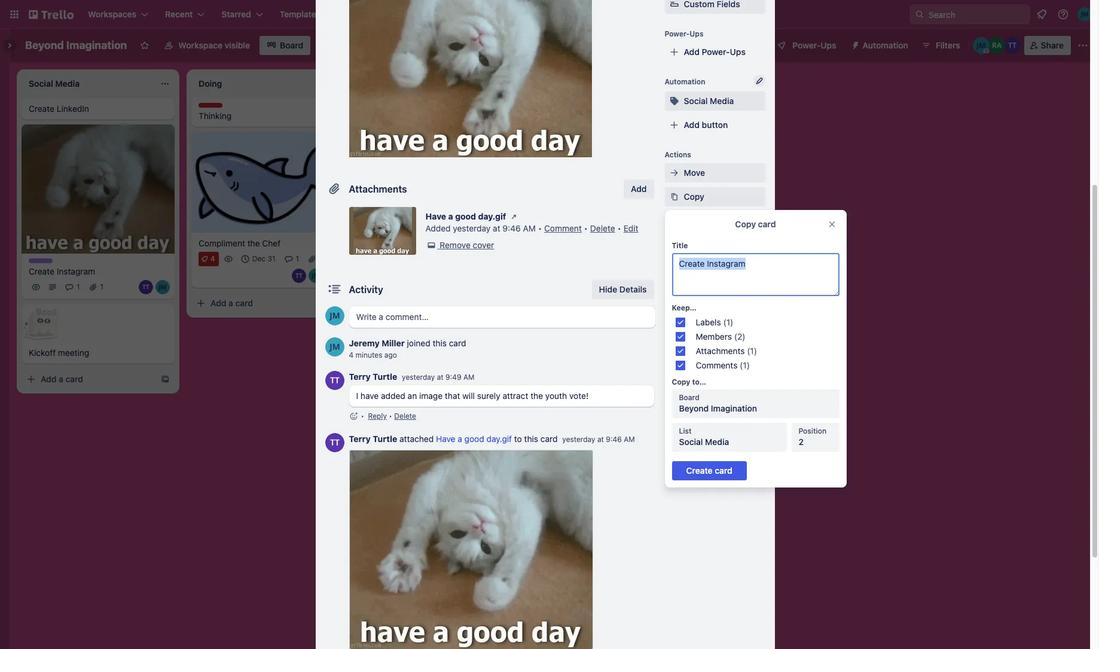 Task type: vqa. For each thing, say whether or not it's contained in the screenshot.


Task type: describe. For each thing, give the bounding box(es) containing it.
i have added an image that will surely attract the youth vote!
[[356, 391, 589, 401]]

this inside 'jeremy miller joined this card 4 minutes ago'
[[433, 338, 447, 348]]

terry turtle yesterday at 9:49 am
[[349, 372, 475, 382]]

1 horizontal spatial create from template… image
[[500, 109, 510, 118]]

add reaction image
[[349, 411, 359, 422]]

create for create
[[354, 9, 381, 19]]

1 vertical spatial delete link
[[395, 412, 416, 421]]

list social media
[[680, 427, 730, 447]]

2
[[799, 437, 804, 447]]

meeting
[[58, 348, 89, 358]]

add power-ups link
[[665, 42, 766, 62]]

0 horizontal spatial share
[[684, 269, 707, 279]]

(2)
[[735, 332, 746, 342]]

add button
[[624, 180, 654, 199]]

thoughts thinking
[[199, 103, 232, 121]]

power-ups button
[[769, 36, 844, 55]]

comments
[[696, 360, 738, 370]]

have
[[361, 391, 379, 401]]

sm image for automation
[[847, 36, 863, 53]]

an
[[408, 391, 417, 401]]

to…
[[693, 378, 707, 387]]

filters button
[[918, 36, 964, 55]]

yesterday inside terry turtle attached have a good day.gif to this card yesterday at 9:46 am
[[563, 435, 596, 444]]

sm image for remove cover
[[426, 239, 438, 251]]

Search field
[[925, 5, 1030, 23]]

9:49
[[446, 373, 462, 382]]

1 horizontal spatial this
[[525, 434, 539, 444]]

Create Instagram text field
[[672, 253, 840, 296]]

make template
[[684, 215, 743, 226]]

add power-ups
[[684, 47, 746, 57]]

am inside the terry turtle yesterday at 9:49 am
[[464, 373, 475, 382]]

a for add a card button related to the right create from template… image
[[399, 108, 403, 118]]

to
[[515, 434, 522, 444]]

create from template… image
[[160, 375, 170, 384]]

image
[[420, 391, 443, 401]]

board for board beyond imagination
[[680, 393, 700, 402]]

color: bold red, title: "thoughts" element
[[199, 103, 232, 112]]

1 horizontal spatial terry turtle (terryturtle) image
[[292, 269, 306, 283]]

2 horizontal spatial 1
[[296, 254, 299, 263]]

reply
[[368, 412, 387, 421]]

keep… labels (1) members (2) attachments (1) comments (1)
[[672, 303, 758, 370]]

ago
[[385, 351, 397, 360]]

0 horizontal spatial ups
[[690, 29, 704, 38]]

1 vertical spatial (1)
[[748, 346, 758, 356]]

1 horizontal spatial power-
[[702, 47, 730, 57]]

joined
[[407, 338, 431, 348]]

1 horizontal spatial delete link
[[591, 223, 616, 233]]

copy for copy card
[[736, 219, 756, 229]]

31
[[268, 254, 276, 263]]

have a good day.gif link
[[436, 434, 512, 444]]

back to home image
[[29, 5, 74, 24]]

yesterday inside the terry turtle yesterday at 9:49 am
[[402, 373, 435, 382]]

0 horizontal spatial share button
[[665, 265, 766, 284]]

kickoff
[[29, 348, 56, 358]]

miller
[[382, 338, 405, 348]]

0 horizontal spatial 9:46
[[503, 223, 521, 233]]

add a card button for create from template… icon
[[22, 370, 156, 389]]

Dec 31 checkbox
[[238, 252, 279, 266]]

another
[[566, 77, 597, 87]]

copy to…
[[672, 378, 707, 387]]

color: purple, title: none image
[[29, 259, 53, 264]]

4 minutes ago link
[[349, 351, 397, 360]]

imagination inside board beyond imagination
[[711, 403, 758, 414]]

workspace visible
[[179, 40, 250, 50]]

create instagram link
[[29, 266, 168, 278]]

sm image for make template
[[669, 215, 681, 227]]

media inside list social media
[[706, 437, 730, 447]]

attachments inside keep… labels (1) members (2) attachments (1) comments (1)
[[696, 346, 745, 356]]

board beyond imagination
[[680, 393, 758, 414]]

•
[[389, 412, 393, 421]]

workspace
[[179, 40, 223, 50]]

open information menu image
[[1058, 8, 1070, 20]]

board link
[[260, 36, 311, 55]]

0 vertical spatial (1)
[[724, 317, 734, 327]]

0 horizontal spatial terry turtle (terryturtle) image
[[139, 280, 153, 295]]

copy card
[[736, 219, 777, 229]]

add a card for add a card button associated with create from template… image to the bottom
[[211, 298, 253, 308]]

make
[[684, 215, 705, 226]]

sm image inside 'social media' button
[[669, 95, 681, 107]]

1 horizontal spatial yesterday
[[453, 223, 491, 233]]

comment
[[545, 223, 582, 233]]

0 vertical spatial day.gif
[[478, 211, 507, 221]]

have\_a\_good\_day.gif image
[[349, 0, 592, 157]]

0 horizontal spatial power-
[[665, 29, 690, 38]]

compliment the chef
[[199, 238, 281, 248]]

keep…
[[672, 303, 697, 312]]

beyond imagination
[[25, 39, 127, 51]]

Write a comment text field
[[349, 306, 656, 328]]

sm image for archive
[[669, 244, 681, 256]]

thinking
[[199, 111, 232, 121]]

remove
[[440, 240, 471, 250]]

kickoff meeting link
[[29, 347, 168, 359]]

1 vertical spatial good
[[465, 434, 485, 444]]

social media button
[[665, 92, 766, 111]]

dec 31
[[252, 254, 276, 263]]

customize views image
[[317, 39, 329, 51]]

jeremy
[[349, 338, 380, 348]]

create linkedin
[[29, 104, 89, 114]]

cover
[[473, 240, 495, 250]]

terry for attached
[[349, 434, 371, 444]]

attract
[[503, 391, 529, 401]]

imagination inside text field
[[66, 39, 127, 51]]

terry turtle (terryturtle) image for to this card
[[325, 433, 344, 452]]

added yesterday at 9:46 am
[[426, 223, 536, 233]]

0 horizontal spatial automation
[[665, 77, 706, 86]]

1 horizontal spatial share
[[1042, 40, 1065, 50]]

add a card button for create from template… image to the bottom
[[191, 294, 326, 313]]

instagram
[[57, 267, 95, 277]]

add button
[[684, 120, 728, 130]]

0 vertical spatial good
[[456, 211, 476, 221]]

1 vertical spatial jeremy miller (jeremymiller198) image
[[973, 37, 990, 54]]

sm image for move
[[669, 167, 681, 179]]

remove cover link
[[426, 239, 495, 251]]

add inside 'button'
[[684, 120, 700, 130]]

add button button
[[665, 115, 766, 135]]

turtle for attached
[[373, 434, 398, 444]]

activity
[[349, 284, 384, 295]]

1 horizontal spatial share button
[[1025, 36, 1072, 55]]

actions
[[665, 150, 692, 159]]

position 2
[[799, 427, 827, 447]]

thoughts
[[199, 103, 232, 112]]

0 horizontal spatial 1
[[77, 283, 80, 292]]

chef
[[262, 238, 281, 248]]

terry turtle (terryturtle) image for terry turtle yesterday at 9:49 am
[[325, 371, 344, 390]]

create button
[[347, 5, 388, 24]]

power- inside button
[[793, 40, 821, 50]]

automation button
[[847, 36, 916, 55]]

4 inside 'jeremy miller joined this card 4 minutes ago'
[[349, 351, 354, 360]]

vote!
[[570, 391, 589, 401]]

beyond inside board beyond imagination
[[680, 403, 709, 414]]

a for add a card button associated with create from template… image to the bottom
[[229, 298, 233, 308]]

copy for copy to…
[[672, 378, 691, 387]]

workspace visible button
[[157, 36, 257, 55]]

sm image for copy
[[669, 191, 681, 203]]

create instagram
[[29, 267, 95, 277]]

card inside 'jeremy miller joined this card 4 minutes ago'
[[449, 338, 466, 348]]

copy link
[[665, 187, 766, 206]]

i
[[356, 391, 359, 401]]

automation inside button
[[863, 40, 909, 50]]

at inside terry turtle attached have a good day.gif to this card yesterday at 9:46 am
[[598, 435, 604, 444]]



Task type: locate. For each thing, give the bounding box(es) containing it.
linkedin
[[57, 104, 89, 114]]

0 vertical spatial at
[[493, 223, 501, 233]]

the
[[248, 238, 260, 248], [531, 391, 543, 401]]

0 vertical spatial turtle
[[373, 372, 398, 382]]

1 vertical spatial ruby anderson (rubyanderson7) image
[[326, 269, 340, 283]]

imagination up list social media
[[711, 403, 758, 414]]

1 vertical spatial delete
[[395, 412, 416, 421]]

board
[[280, 40, 304, 50], [680, 393, 700, 402]]

details
[[620, 284, 647, 294]]

create for create linkedin
[[29, 104, 54, 114]]

list
[[680, 427, 692, 436]]

sm image inside move link
[[669, 167, 681, 179]]

1 vertical spatial share button
[[665, 265, 766, 284]]

0 vertical spatial copy
[[684, 191, 705, 202]]

1 vertical spatial have
[[436, 434, 456, 444]]

0 horizontal spatial jeremy miller (jeremymiller198) image
[[973, 37, 990, 54]]

1 vertical spatial 9:46
[[606, 435, 622, 444]]

0 notifications image
[[1035, 7, 1050, 22]]

sm image down actions
[[669, 167, 681, 179]]

board down the copy to…
[[680, 393, 700, 402]]

that
[[445, 391, 460, 401]]

delete link right •
[[395, 412, 416, 421]]

2 horizontal spatial ups
[[821, 40, 837, 50]]

2 horizontal spatial yesterday
[[563, 435, 596, 444]]

media down board beyond imagination
[[706, 437, 730, 447]]

2 vertical spatial at
[[598, 435, 604, 444]]

terry turtle (terryturtle) image
[[1005, 37, 1021, 54], [292, 269, 306, 283], [139, 280, 153, 295]]

share button down 0 notifications image
[[1025, 36, 1072, 55]]

am
[[523, 223, 536, 233], [464, 373, 475, 382], [624, 435, 635, 444]]

button
[[702, 120, 728, 130]]

1 horizontal spatial ruby anderson (rubyanderson7) image
[[989, 37, 1006, 54]]

0 horizontal spatial attachments
[[349, 184, 407, 194]]

jeremy miller (jeremymiller198) image down search field
[[973, 37, 990, 54]]

terry up 'i'
[[349, 372, 371, 382]]

good down 'i have added an image that will surely attract the youth vote!'
[[465, 434, 485, 444]]

1 horizontal spatial beyond
[[680, 403, 709, 414]]

1 vertical spatial terry
[[349, 434, 371, 444]]

0 horizontal spatial board
[[280, 40, 304, 50]]

1 horizontal spatial automation
[[863, 40, 909, 50]]

good up added yesterday at 9:46 am
[[456, 211, 476, 221]]

day.gif left to
[[487, 434, 512, 444]]

copy
[[684, 191, 705, 202], [736, 219, 756, 229], [672, 378, 691, 387]]

jeremy miller (jeremymiller198) image
[[309, 269, 323, 283], [156, 280, 170, 295], [325, 306, 344, 326], [325, 338, 344, 357]]

surely
[[477, 391, 501, 401]]

terry
[[349, 372, 371, 382], [349, 434, 371, 444]]

yesterday down have a good day.gif
[[453, 223, 491, 233]]

have up added
[[426, 211, 447, 221]]

social up add button
[[684, 96, 708, 106]]

ruby anderson (rubyanderson7) image
[[989, 37, 1006, 54], [326, 269, 340, 283]]

copy up archive link
[[736, 219, 756, 229]]

None submit
[[672, 461, 747, 481]]

share button
[[1025, 36, 1072, 55], [665, 265, 766, 284]]

list
[[599, 77, 611, 87]]

ups up add power-ups at the right top of page
[[690, 29, 704, 38]]

1 horizontal spatial am
[[523, 223, 536, 233]]

the left youth
[[531, 391, 543, 401]]

1 horizontal spatial board
[[680, 393, 700, 402]]

power-ups inside button
[[793, 40, 837, 50]]

create inside button
[[354, 9, 381, 19]]

0 horizontal spatial am
[[464, 373, 475, 382]]

1 vertical spatial 4
[[349, 351, 354, 360]]

hide details
[[599, 284, 647, 294]]

this right to
[[525, 434, 539, 444]]

2 horizontal spatial add a card button
[[361, 104, 496, 123]]

reply link
[[368, 412, 387, 421]]

jeremy miller (jeremymiller198) image
[[1078, 7, 1093, 22], [973, 37, 990, 54]]

0 vertical spatial power-ups
[[665, 29, 704, 38]]

sm image inside archive link
[[669, 244, 681, 256]]

add another list
[[548, 77, 611, 87]]

dec
[[252, 254, 266, 263]]

0 vertical spatial share
[[1042, 40, 1065, 50]]

am inside terry turtle attached have a good day.gif to this card yesterday at 9:46 am
[[624, 435, 635, 444]]

0 vertical spatial have
[[426, 211, 447, 221]]

1 horizontal spatial at
[[493, 223, 501, 233]]

add inside button
[[548, 77, 564, 87]]

yesterday at 9:49 am link
[[402, 373, 475, 382]]

1 vertical spatial power-ups
[[793, 40, 837, 50]]

copy left to…
[[672, 378, 691, 387]]

0 vertical spatial board
[[280, 40, 304, 50]]

terry turtle attached have a good day.gif to this card yesterday at 9:46 am
[[349, 434, 635, 444]]

terry for yesterday
[[349, 372, 371, 382]]

1 vertical spatial this
[[525, 434, 539, 444]]

automation left filters 'button'
[[863, 40, 909, 50]]

day.gif
[[478, 211, 507, 221], [487, 434, 512, 444]]

1 turtle from the top
[[373, 372, 398, 382]]

youth
[[546, 391, 567, 401]]

imagination left star or unstar board image at the top left
[[66, 39, 127, 51]]

0 vertical spatial 9:46
[[503, 223, 521, 233]]

create from template… image
[[500, 109, 510, 118], [330, 298, 340, 308]]

delete left edit
[[591, 223, 616, 233]]

edit link
[[624, 223, 639, 233]]

2 vertical spatial (1)
[[740, 360, 750, 370]]

0 vertical spatial imagination
[[66, 39, 127, 51]]

0 vertical spatial media
[[710, 96, 734, 106]]

1 vertical spatial day.gif
[[487, 434, 512, 444]]

hide
[[599, 284, 618, 294]]

1 vertical spatial share
[[684, 269, 707, 279]]

a for add a card button associated with create from template… icon
[[59, 374, 63, 384]]

0 horizontal spatial ruby anderson (rubyanderson7) image
[[326, 269, 340, 283]]

1 down create instagram link
[[100, 283, 104, 292]]

board inside board beyond imagination
[[680, 393, 700, 402]]

add a card button for the right create from template… image
[[361, 104, 496, 123]]

turtle
[[373, 372, 398, 382], [373, 434, 398, 444]]

4 down compliment
[[211, 254, 215, 263]]

1 vertical spatial add a card
[[211, 298, 253, 308]]

1 right 31
[[296, 254, 299, 263]]

show menu image
[[1078, 39, 1090, 51]]

media up button
[[710, 96, 734, 106]]

ups inside button
[[821, 40, 837, 50]]

create linkedin link
[[29, 103, 168, 115]]

sm image left make
[[669, 215, 681, 227]]

day.gif up added yesterday at 9:46 am
[[478, 211, 507, 221]]

2 turtle from the top
[[373, 434, 398, 444]]

1 horizontal spatial delete
[[591, 223, 616, 233]]

social down "list"
[[680, 437, 703, 447]]

visible
[[225, 40, 250, 50]]

sm image down added
[[426, 239, 438, 251]]

compliment the chef link
[[199, 237, 338, 249]]

add inside button
[[631, 184, 647, 194]]

have right 'attached'
[[436, 434, 456, 444]]

1 vertical spatial terry turtle (terryturtle) image
[[325, 433, 344, 452]]

am left comment link
[[523, 223, 536, 233]]

move link
[[665, 163, 766, 183]]

share
[[1042, 40, 1065, 50], [684, 269, 707, 279]]

attachments
[[349, 184, 407, 194], [696, 346, 745, 356]]

delete right •
[[395, 412, 416, 421]]

position
[[799, 427, 827, 436]]

share left show menu image
[[1042, 40, 1065, 50]]

board for board
[[280, 40, 304, 50]]

0 vertical spatial this
[[433, 338, 447, 348]]

this right joined
[[433, 338, 447, 348]]

add a card button
[[361, 104, 496, 123], [191, 294, 326, 313], [22, 370, 156, 389]]

2 vertical spatial am
[[624, 435, 635, 444]]

sm image right power-ups button
[[847, 36, 863, 53]]

star or unstar board image
[[140, 41, 150, 50]]

terry down add reaction icon on the left bottom of the page
[[349, 434, 371, 444]]

board left customize views icon
[[280, 40, 304, 50]]

ups left automation button
[[821, 40, 837, 50]]

0 vertical spatial the
[[248, 238, 260, 248]]

sm image up added yesterday at 9:46 am
[[508, 211, 520, 223]]

minutes
[[356, 351, 383, 360]]

sm image inside automation button
[[847, 36, 863, 53]]

0 horizontal spatial add a card
[[41, 374, 83, 384]]

beyond
[[25, 39, 64, 51], [680, 403, 709, 414]]

social inside list social media
[[680, 437, 703, 447]]

have
[[426, 211, 447, 221], [436, 434, 456, 444]]

1 vertical spatial board
[[680, 393, 700, 402]]

0 vertical spatial attachments
[[349, 184, 407, 194]]

0 vertical spatial social
[[684, 96, 708, 106]]

yesterday up an
[[402, 373, 435, 382]]

template
[[708, 215, 743, 226]]

share down archive on the right top of page
[[684, 269, 707, 279]]

Board name text field
[[19, 36, 133, 55]]

create for create instagram
[[29, 267, 54, 277]]

have a good day.gif
[[426, 211, 507, 221]]

1 horizontal spatial add a card
[[211, 298, 253, 308]]

primary element
[[0, 0, 1100, 29]]

thinking link
[[199, 110, 338, 122]]

social inside button
[[684, 96, 708, 106]]

remove cover
[[440, 240, 495, 250]]

delete link
[[591, 223, 616, 233], [395, 412, 416, 421]]

create
[[354, 9, 381, 19], [29, 104, 54, 114], [29, 267, 54, 277]]

move
[[684, 168, 706, 178]]

0 horizontal spatial delete
[[395, 412, 416, 421]]

0 horizontal spatial the
[[248, 238, 260, 248]]

1 vertical spatial attachments
[[696, 346, 745, 356]]

4
[[211, 254, 215, 263], [349, 351, 354, 360]]

jeremy miller joined this card 4 minutes ago
[[349, 338, 466, 360]]

jeremy miller (jeremymiller198) image right open information menu icon
[[1078, 7, 1093, 22]]

1 vertical spatial create from template… image
[[330, 298, 340, 308]]

1 horizontal spatial add a card button
[[191, 294, 326, 313]]

hide details link
[[592, 280, 654, 299]]

1 terry from the top
[[349, 372, 371, 382]]

the up dec
[[248, 238, 260, 248]]

1 vertical spatial yesterday
[[402, 373, 435, 382]]

sm image
[[847, 36, 863, 53], [669, 167, 681, 179], [669, 191, 681, 203], [508, 211, 520, 223], [669, 215, 681, 227]]

0 horizontal spatial power-ups
[[665, 29, 704, 38]]

(1)
[[724, 317, 734, 327], [748, 346, 758, 356], [740, 360, 750, 370]]

2 vertical spatial yesterday
[[563, 435, 596, 444]]

sm image
[[669, 95, 681, 107], [426, 239, 438, 251], [669, 244, 681, 256]]

0 horizontal spatial add a card button
[[22, 370, 156, 389]]

1 vertical spatial add a card button
[[191, 294, 326, 313]]

turtle up added
[[373, 372, 398, 382]]

beyond inside text field
[[25, 39, 64, 51]]

add a card for add a card button associated with create from template… icon
[[41, 374, 83, 384]]

members
[[696, 332, 732, 342]]

2 horizontal spatial am
[[624, 435, 635, 444]]

sm image inside make template link
[[669, 215, 681, 227]]

2 terry from the top
[[349, 434, 371, 444]]

attached
[[400, 434, 434, 444]]

terry turtle (terryturtle) image
[[325, 371, 344, 390], [325, 433, 344, 452]]

am right 9:49
[[464, 373, 475, 382]]

1
[[296, 254, 299, 263], [77, 283, 80, 292], [100, 283, 104, 292]]

1 vertical spatial social
[[680, 437, 703, 447]]

ups up 'social media' button
[[730, 47, 746, 57]]

title
[[672, 241, 688, 250]]

sm image left social media
[[669, 95, 681, 107]]

archive
[[684, 245, 714, 255]]

a
[[399, 108, 403, 118], [449, 211, 453, 221], [229, 298, 233, 308], [59, 374, 63, 384], [458, 434, 463, 444]]

filters
[[936, 40, 961, 50]]

delete link left edit
[[591, 223, 616, 233]]

copy up make
[[684, 191, 705, 202]]

2 horizontal spatial add a card
[[381, 108, 423, 118]]

0 vertical spatial jeremy miller (jeremymiller198) image
[[1078, 7, 1093, 22]]

1 terry turtle (terryturtle) image from the top
[[325, 371, 344, 390]]

2 terry turtle (terryturtle) image from the top
[[325, 433, 344, 452]]

0 vertical spatial 4
[[211, 254, 215, 263]]

reply • delete
[[368, 412, 416, 421]]

add another list button
[[527, 69, 689, 96]]

copy for copy
[[684, 191, 705, 202]]

1 horizontal spatial attachments
[[696, 346, 745, 356]]

good
[[456, 211, 476, 221], [465, 434, 485, 444]]

0 vertical spatial ruby anderson (rubyanderson7) image
[[989, 37, 1006, 54]]

turtle for yesterday
[[373, 372, 398, 382]]

will
[[463, 391, 475, 401]]

0 vertical spatial automation
[[863, 40, 909, 50]]

beyond down back to home image
[[25, 39, 64, 51]]

power-ups
[[665, 29, 704, 38], [793, 40, 837, 50]]

1 horizontal spatial 1
[[100, 283, 104, 292]]

share button down archive link
[[665, 265, 766, 284]]

sm image inside copy link
[[669, 191, 681, 203]]

make template link
[[665, 211, 766, 230]]

sm image left archive on the right top of page
[[669, 244, 681, 256]]

imagination
[[66, 39, 127, 51], [711, 403, 758, 414]]

2 horizontal spatial terry turtle (terryturtle) image
[[1005, 37, 1021, 54]]

0 horizontal spatial at
[[437, 373, 444, 382]]

yesterday down vote!
[[563, 435, 596, 444]]

0 vertical spatial am
[[523, 223, 536, 233]]

1 horizontal spatial the
[[531, 391, 543, 401]]

ups
[[690, 29, 704, 38], [821, 40, 837, 50], [730, 47, 746, 57]]

1 down instagram
[[77, 283, 80, 292]]

search image
[[916, 10, 925, 19]]

automation
[[863, 40, 909, 50], [665, 77, 706, 86]]

1 vertical spatial copy
[[736, 219, 756, 229]]

4 down jeremy
[[349, 351, 354, 360]]

9:46
[[503, 223, 521, 233], [606, 435, 622, 444]]

0 horizontal spatial delete link
[[395, 412, 416, 421]]

media inside button
[[710, 96, 734, 106]]

0 vertical spatial terry turtle (terryturtle) image
[[325, 371, 344, 390]]

9:46 inside terry turtle attached have a good day.gif to this card yesterday at 9:46 am
[[606, 435, 622, 444]]

add a card
[[381, 108, 423, 118], [211, 298, 253, 308], [41, 374, 83, 384]]

labels
[[696, 317, 722, 327]]

1 vertical spatial am
[[464, 373, 475, 382]]

0 horizontal spatial this
[[433, 338, 447, 348]]

compliment
[[199, 238, 245, 248]]

archive link
[[665, 241, 766, 260]]

1 horizontal spatial ups
[[730, 47, 746, 57]]

0 vertical spatial terry
[[349, 372, 371, 382]]

beyond up "list"
[[680, 403, 709, 414]]

1 vertical spatial beyond
[[680, 403, 709, 414]]

card
[[405, 108, 423, 118], [759, 219, 777, 229], [236, 298, 253, 308], [449, 338, 466, 348], [66, 374, 83, 384], [541, 434, 558, 444]]

0 vertical spatial yesterday
[[453, 223, 491, 233]]

1 vertical spatial the
[[531, 391, 543, 401]]

at inside the terry turtle yesterday at 9:49 am
[[437, 373, 444, 382]]

add a card for add a card button related to the right create from template… image
[[381, 108, 423, 118]]

1 vertical spatial imagination
[[711, 403, 758, 414]]

turtle down •
[[373, 434, 398, 444]]

comment link
[[545, 223, 582, 233]]

sm image right add button in the top right of the page
[[669, 191, 681, 203]]

1 vertical spatial turtle
[[373, 434, 398, 444]]

2 horizontal spatial at
[[598, 435, 604, 444]]

yesterday at 9:46 am link
[[563, 435, 635, 444]]

1 horizontal spatial jeremy miller (jeremymiller198) image
[[1078, 7, 1093, 22]]

media
[[710, 96, 734, 106], [706, 437, 730, 447]]

2 vertical spatial create
[[29, 267, 54, 277]]

am left "list"
[[624, 435, 635, 444]]

1 horizontal spatial 9:46
[[606, 435, 622, 444]]

0 vertical spatial create
[[354, 9, 381, 19]]

automation up social media
[[665, 77, 706, 86]]



